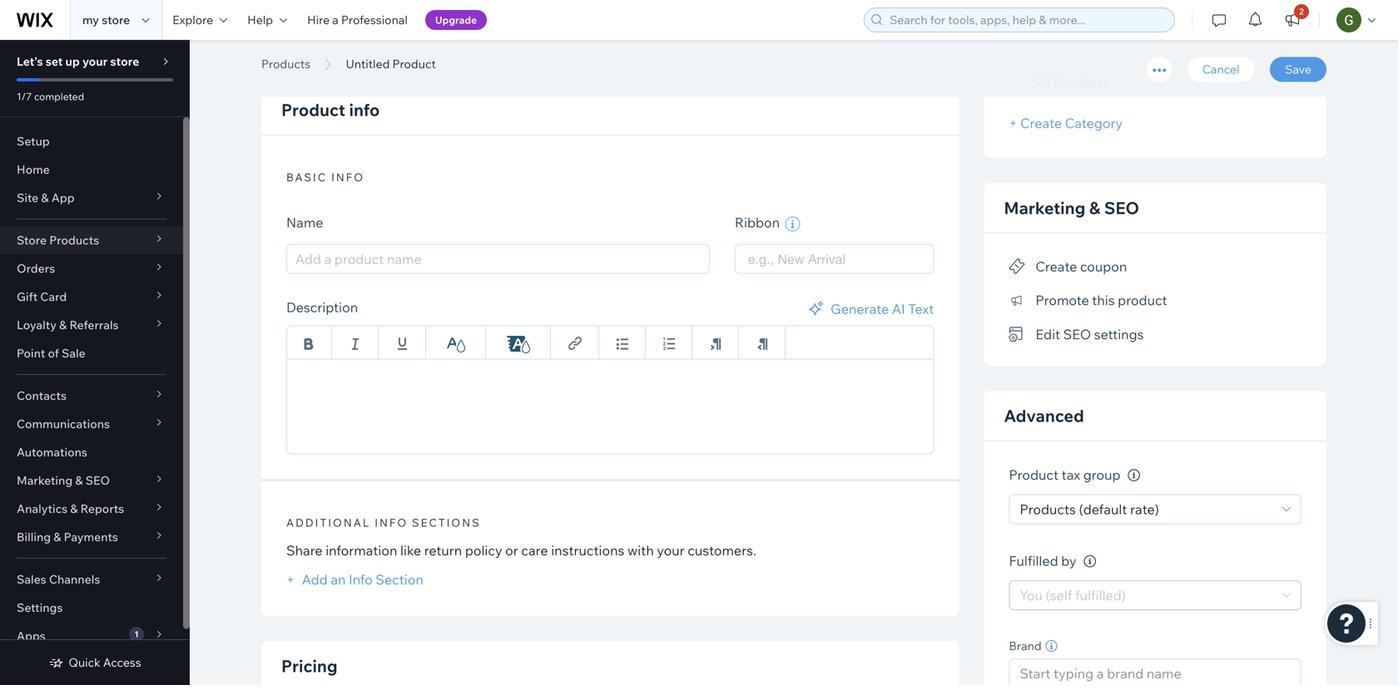 Task type: locate. For each thing, give the bounding box(es) containing it.
1 vertical spatial store
[[110, 54, 139, 69]]

an
[[331, 572, 346, 588]]

marketing
[[1004, 198, 1086, 218], [17, 474, 73, 488]]

gift card
[[17, 290, 67, 304]]

edit seo settings
[[1036, 326, 1144, 343]]

let's set up your store
[[17, 54, 139, 69]]

create right +
[[1020, 115, 1062, 132]]

1 horizontal spatial your
[[657, 543, 685, 559]]

store
[[102, 12, 130, 27], [110, 54, 139, 69]]

communications button
[[0, 410, 183, 439]]

1 vertical spatial info
[[331, 171, 365, 184]]

seo up reports
[[85, 474, 110, 488]]

site & app
[[17, 191, 75, 205]]

store products button
[[0, 226, 183, 255]]

hire
[[307, 12, 330, 27]]

text
[[908, 301, 934, 318]]

form
[[190, 0, 1398, 686]]

product for product info
[[281, 99, 345, 120]]

0 vertical spatial marketing
[[1004, 198, 1086, 218]]

sales channels button
[[0, 566, 183, 594]]

return
[[424, 543, 462, 559]]

loyalty
[[17, 318, 57, 332]]

0 horizontal spatial your
[[82, 54, 108, 69]]

2 vertical spatial info
[[375, 516, 408, 530]]

tax
[[1062, 467, 1080, 483]]

your right up
[[82, 54, 108, 69]]

generate
[[831, 301, 889, 318]]

coupon
[[1080, 258, 1127, 275]]

analytics
[[17, 502, 68, 516]]

loyalty & referrals button
[[0, 311, 183, 340]]

point of sale link
[[0, 340, 183, 368]]

product down products link
[[281, 99, 345, 120]]

+
[[1009, 115, 1017, 132]]

all products
[[1035, 74, 1110, 91]]

untitled
[[346, 57, 390, 71]]

completed
[[34, 90, 84, 103]]

fulfilled
[[1009, 553, 1058, 570]]

& up coupon
[[1089, 198, 1101, 218]]

your
[[82, 54, 108, 69], [657, 543, 685, 559]]

marketing inside dropdown button
[[17, 474, 73, 488]]

marketing & seo button
[[0, 467, 183, 495]]

marketing & seo up analytics & reports
[[17, 474, 110, 488]]

store inside sidebar element
[[110, 54, 139, 69]]

marketing up the create coupon button on the right top of page
[[1004, 198, 1086, 218]]

product
[[1118, 292, 1167, 309]]

info
[[349, 99, 380, 120], [331, 171, 365, 184], [375, 516, 408, 530]]

advanced
[[1004, 406, 1084, 426]]

my
[[82, 12, 99, 27]]

product left tax
[[1009, 467, 1059, 483]]

save button
[[1270, 57, 1327, 82]]

1 horizontal spatial marketing & seo
[[1004, 198, 1139, 218]]

apps
[[17, 629, 46, 644]]

access
[[103, 656, 141, 670]]

info down untitled
[[349, 99, 380, 120]]

1 horizontal spatial seo
[[1063, 326, 1091, 343]]

& right site
[[41, 191, 49, 205]]

1 vertical spatial marketing & seo
[[17, 474, 110, 488]]

info up the like
[[375, 516, 408, 530]]

0 horizontal spatial product
[[281, 99, 345, 120]]

info for product
[[349, 99, 380, 120]]

this
[[1092, 292, 1115, 309]]

create up promote
[[1036, 258, 1077, 275]]

1 vertical spatial product
[[281, 99, 345, 120]]

2 vertical spatial seo
[[85, 474, 110, 488]]

info right basic at the top left of page
[[331, 171, 365, 184]]

product right untitled
[[392, 57, 436, 71]]

store right my
[[102, 12, 130, 27]]

0 vertical spatial marketing & seo
[[1004, 198, 1139, 218]]

1 vertical spatial your
[[657, 543, 685, 559]]

info tooltip image right group
[[1128, 470, 1140, 482]]

product
[[392, 57, 436, 71], [281, 99, 345, 120], [1009, 467, 1059, 483]]

0 vertical spatial create
[[1020, 115, 1062, 132]]

0 horizontal spatial info tooltip image
[[1084, 556, 1096, 568]]

with
[[628, 543, 654, 559]]

home
[[17, 162, 50, 177]]

create coupon
[[1036, 258, 1127, 275]]

promote this product
[[1036, 292, 1167, 309]]

marketing up analytics
[[17, 474, 73, 488]]

you (self fulfilled)
[[1020, 588, 1126, 604]]

settings link
[[0, 594, 183, 623]]

products link
[[253, 56, 319, 72]]

0 vertical spatial product
[[392, 57, 436, 71]]

marketing & seo inside dropdown button
[[17, 474, 110, 488]]

customers.
[[688, 543, 756, 559]]

info tooltip image right by
[[1084, 556, 1096, 568]]

seo
[[1104, 198, 1139, 218], [1063, 326, 1091, 343], [85, 474, 110, 488]]

marketing & seo
[[1004, 198, 1139, 218], [17, 474, 110, 488]]

add
[[302, 572, 328, 588]]

0 horizontal spatial seo
[[85, 474, 110, 488]]

0 vertical spatial info tooltip image
[[1128, 470, 1140, 482]]

1 horizontal spatial product
[[392, 57, 436, 71]]

store down my store
[[110, 54, 139, 69]]

by
[[1061, 553, 1077, 570]]

info tooltip image
[[1128, 470, 1140, 482], [1084, 556, 1096, 568]]

create coupon button
[[1009, 254, 1127, 278]]

1 vertical spatial marketing
[[17, 474, 73, 488]]

brand
[[1009, 639, 1042, 654]]

& up analytics & reports
[[75, 474, 83, 488]]

& right the loyalty
[[59, 318, 67, 332]]

0 horizontal spatial marketing
[[17, 474, 73, 488]]

0 horizontal spatial marketing & seo
[[17, 474, 110, 488]]

seo right the edit
[[1063, 326, 1091, 343]]

payments
[[64, 530, 118, 545]]

sidebar element
[[0, 40, 190, 686]]

0 vertical spatial info
[[349, 99, 380, 120]]

1 vertical spatial create
[[1036, 258, 1077, 275]]

products
[[261, 57, 311, 71], [1054, 74, 1110, 91], [49, 233, 99, 248], [1020, 501, 1076, 518]]

your right with
[[657, 543, 685, 559]]

2 horizontal spatial seo
[[1104, 198, 1139, 218]]

reports
[[80, 502, 124, 516]]

marketing & seo inside form
[[1004, 198, 1139, 218]]

hire a professional
[[307, 12, 408, 27]]

2 vertical spatial product
[[1009, 467, 1059, 483]]

marketing & seo up the create coupon button on the right top of page
[[1004, 198, 1139, 218]]

& left reports
[[70, 502, 78, 516]]

1 vertical spatial seo
[[1063, 326, 1091, 343]]

products down product tax group
[[1020, 501, 1076, 518]]

& right the billing in the left of the page
[[53, 530, 61, 545]]

1 vertical spatial info tooltip image
[[1084, 556, 1096, 568]]

description
[[286, 299, 358, 316]]

additional
[[286, 516, 371, 530]]

products right all
[[1054, 74, 1110, 91]]

quick
[[69, 656, 100, 670]]

0 vertical spatial your
[[82, 54, 108, 69]]

seo inside marketing & seo dropdown button
[[85, 474, 110, 488]]

seo up coupon
[[1104, 198, 1139, 218]]

cancel button
[[1188, 57, 1255, 82]]

1 horizontal spatial info tooltip image
[[1128, 470, 1140, 482]]

products up orders popup button
[[49, 233, 99, 248]]

seo settings image
[[1009, 327, 1026, 342]]

products down 'help' button
[[261, 57, 311, 71]]

2 horizontal spatial product
[[1009, 467, 1059, 483]]

1 horizontal spatial marketing
[[1004, 198, 1086, 218]]

Search for tools, apps, help & more... field
[[885, 8, 1169, 32]]



Task type: vqa. For each thing, say whether or not it's contained in the screenshot.
Get related to Get Started
no



Task type: describe. For each thing, give the bounding box(es) containing it.
& for billing & payments popup button
[[53, 530, 61, 545]]

store
[[17, 233, 47, 248]]

Untitled Product text field
[[261, 35, 761, 82]]

promote image
[[1009, 293, 1026, 308]]

create inside button
[[1036, 258, 1077, 275]]

automations
[[17, 445, 87, 460]]

quick access
[[69, 656, 141, 670]]

billing
[[17, 530, 51, 545]]

site & app button
[[0, 184, 183, 212]]

product tax group
[[1009, 467, 1124, 483]]

(default
[[1079, 501, 1127, 518]]

share
[[286, 543, 323, 559]]

professional
[[341, 12, 408, 27]]

point of sale
[[17, 346, 86, 361]]

you
[[1020, 588, 1043, 604]]

up
[[65, 54, 80, 69]]

my store
[[82, 12, 130, 27]]

& for site & app dropdown button
[[41, 191, 49, 205]]

info for additional
[[375, 516, 408, 530]]

upgrade button
[[425, 10, 487, 30]]

product for product tax group
[[1009, 467, 1059, 483]]

pricing
[[281, 656, 338, 677]]

your inside form
[[657, 543, 685, 559]]

(self
[[1046, 588, 1072, 604]]

& for marketing & seo dropdown button
[[75, 474, 83, 488]]

cancel
[[1203, 62, 1240, 77]]

communications
[[17, 417, 110, 432]]

orders
[[17, 261, 55, 276]]

help button
[[237, 0, 297, 40]]

your inside sidebar element
[[82, 54, 108, 69]]

group
[[1083, 467, 1121, 483]]

marketing inside form
[[1004, 198, 1086, 218]]

untitled product
[[346, 57, 436, 71]]

home link
[[0, 156, 183, 184]]

Add a product name text field
[[286, 244, 710, 274]]

store products
[[17, 233, 99, 248]]

info tooltip image for rate)
[[1128, 470, 1140, 482]]

settings
[[1094, 326, 1144, 343]]

info for basic
[[331, 171, 365, 184]]

generate ai text button
[[806, 299, 934, 319]]

products inside dropdown button
[[49, 233, 99, 248]]

help
[[247, 12, 273, 27]]

contacts
[[17, 389, 67, 403]]

basic info
[[286, 171, 365, 184]]

promote this product button
[[1009, 288, 1167, 312]]

referrals
[[70, 318, 119, 332]]

Select box search field
[[748, 245, 921, 273]]

+ create category button
[[1009, 115, 1123, 132]]

2
[[1299, 6, 1304, 17]]

or
[[505, 543, 518, 559]]

contacts button
[[0, 382, 183, 410]]

sales
[[17, 573, 46, 587]]

analytics & reports
[[17, 502, 124, 516]]

products (default rate)
[[1020, 501, 1159, 518]]

explore
[[172, 12, 213, 27]]

gift
[[17, 290, 38, 304]]

fulfilled)
[[1075, 588, 1126, 604]]

rate)
[[1130, 501, 1159, 518]]

false text field
[[286, 359, 934, 455]]

& inside form
[[1089, 198, 1101, 218]]

billing & payments button
[[0, 524, 183, 552]]

card
[[40, 290, 67, 304]]

all
[[1035, 74, 1051, 91]]

quick access button
[[49, 656, 141, 671]]

product info
[[281, 99, 380, 120]]

0 vertical spatial store
[[102, 12, 130, 27]]

app
[[51, 191, 75, 205]]

sales channels
[[17, 573, 100, 587]]

& for analytics & reports popup button
[[70, 502, 78, 516]]

generate ai text
[[831, 301, 934, 318]]

setup
[[17, 134, 50, 149]]

setup link
[[0, 127, 183, 156]]

seo inside 'edit seo settings' button
[[1063, 326, 1091, 343]]

policy
[[465, 543, 502, 559]]

fulfilled by
[[1009, 553, 1077, 570]]

& for loyalty & referrals dropdown button
[[59, 318, 67, 332]]

a
[[332, 12, 339, 27]]

ai
[[892, 301, 905, 318]]

loyalty & referrals
[[17, 318, 119, 332]]

upgrade
[[435, 14, 477, 26]]

0 vertical spatial seo
[[1104, 198, 1139, 218]]

automations link
[[0, 439, 183, 467]]

edit seo settings button
[[1009, 322, 1144, 346]]

save
[[1285, 62, 1312, 77]]

1
[[134, 630, 139, 640]]

sale
[[62, 346, 86, 361]]

section
[[376, 572, 423, 588]]

orders button
[[0, 255, 183, 283]]

basic
[[286, 171, 327, 184]]

share information like return policy or care instructions with your customers.
[[286, 543, 756, 559]]

edit
[[1036, 326, 1060, 343]]

category
[[1065, 115, 1123, 132]]

additional info sections
[[286, 516, 481, 530]]

form containing product info
[[190, 0, 1398, 686]]

gift card button
[[0, 283, 183, 311]]

of
[[48, 346, 59, 361]]

Start typing a brand name field
[[1015, 660, 1296, 686]]

like
[[400, 543, 421, 559]]

promote coupon image
[[1009, 259, 1026, 274]]

add an info section link
[[286, 572, 423, 588]]

1/7 completed
[[17, 90, 84, 103]]

info tooltip image for fulfilled)
[[1084, 556, 1096, 568]]

ribbon
[[735, 214, 783, 231]]

channels
[[49, 573, 100, 587]]



